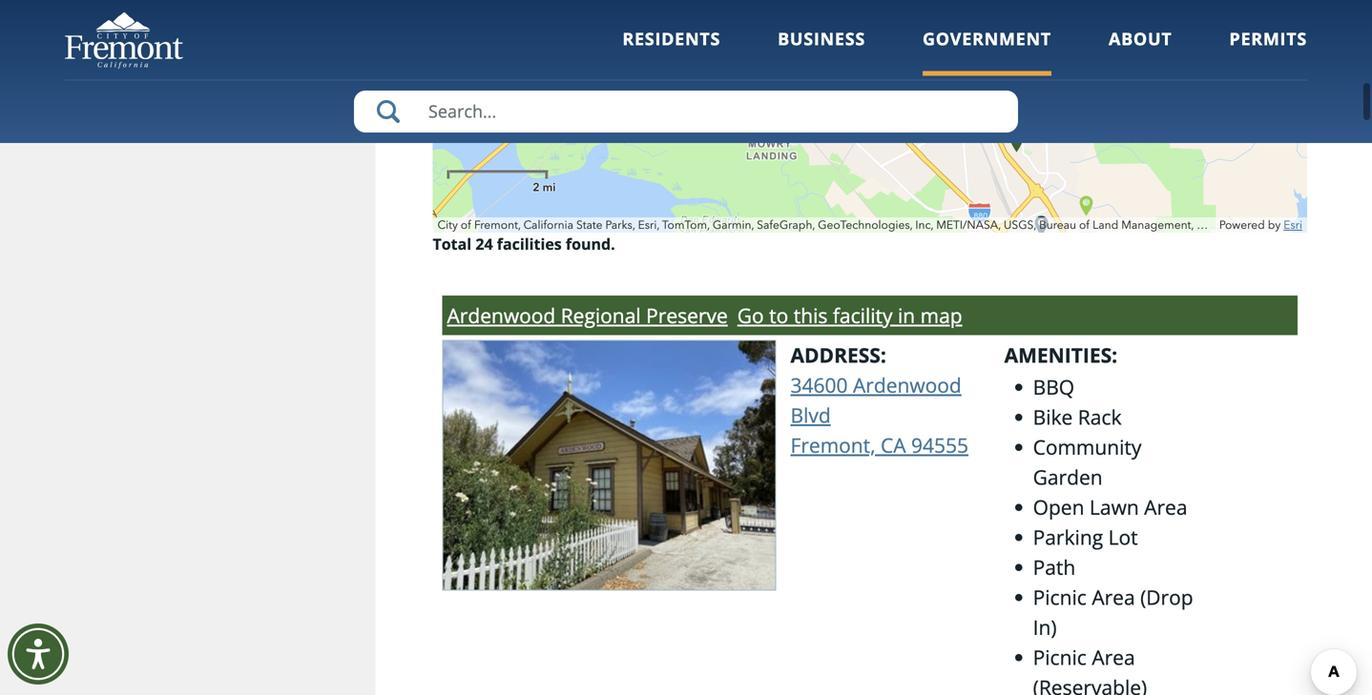 Task type: locate. For each thing, give the bounding box(es) containing it.
1 horizontal spatial ardenwood
[[853, 372, 962, 399]]

safegraph,
[[757, 218, 815, 232]]

picnic down in) in the right of the page
[[1033, 644, 1087, 671]]

amenities: bbq bike rack community garden open lawn area parking lot path picnic area (drop in) picnic area (reservable)
[[1004, 341, 1193, 696]]

picnic
[[1033, 584, 1087, 611], [1033, 644, 1087, 671]]

lawn
[[1090, 494, 1139, 521]]

address:
[[790, 341, 886, 369]]

of
[[461, 218, 471, 232], [1079, 218, 1090, 232]]

go to this facility in map link
[[737, 300, 962, 330]]

0 horizontal spatial ardenwood
[[447, 302, 556, 329]]

esri
[[1284, 218, 1302, 232]]

2
[[533, 180, 540, 194]]

city
[[437, 218, 458, 232]]

ardenwood down 24
[[447, 302, 556, 329]]

lot
[[1108, 524, 1138, 551]]

city of fremont, california state parks, esri, tomtom, garmin, safegraph, geotechnologies, inc, meti/nasa, usgs, bureau of land management, epa, nps, usda, usfws
[[437, 218, 1325, 232]]

powered
[[1219, 218, 1265, 232]]

garden
[[1033, 464, 1103, 491]]

ardenwood up ca
[[853, 372, 962, 399]]

1 horizontal spatial of
[[1079, 218, 1090, 232]]

meti/nasa,
[[936, 218, 1001, 232]]

residents
[[622, 27, 720, 51]]

1 picnic from the top
[[1033, 584, 1087, 611]]

Search text field
[[354, 91, 1018, 133]]

regional
[[561, 302, 641, 329]]

geotechnologies,
[[818, 218, 913, 232]]

garmin,
[[713, 218, 754, 232]]

area left (drop
[[1092, 584, 1135, 611]]

2 of from the left
[[1079, 218, 1090, 232]]

area
[[1144, 494, 1187, 521], [1092, 584, 1135, 611], [1092, 644, 1135, 671]]

fremont, up 24
[[474, 218, 521, 232]]

application
[[433, 0, 1308, 238]]

to
[[769, 302, 788, 329]]

area up '(reservable)'
[[1092, 644, 1135, 671]]

1 horizontal spatial fremont,
[[790, 432, 875, 459]]

0 vertical spatial fremont,
[[474, 218, 521, 232]]

fremont,
[[474, 218, 521, 232], [790, 432, 875, 459]]

land
[[1093, 218, 1118, 232]]

picnic down path
[[1033, 584, 1087, 611]]

1 vertical spatial ardenwood
[[853, 372, 962, 399]]

0 horizontal spatial fremont,
[[474, 218, 521, 232]]

fremont, down blvd
[[790, 432, 875, 459]]

ardenwood inside address: 34600 ardenwood blvd fremont, ca 94555
[[853, 372, 962, 399]]

city of fremont, california state parks, esri, tomtom, garmin, safegraph, geotechnologies, inc, meti/nasa, usgs, bureau of land management, epa, nps, usda, usfws button
[[433, 217, 1325, 233]]

1 vertical spatial area
[[1092, 584, 1135, 611]]

ardenwood
[[447, 302, 556, 329], [853, 372, 962, 399]]

preserve
[[646, 302, 728, 329]]

business
[[778, 27, 865, 51]]

of right city
[[461, 218, 471, 232]]

path
[[1033, 554, 1076, 581]]

about
[[1109, 27, 1172, 51]]

1 vertical spatial fremont,
[[790, 432, 875, 459]]

area right lawn
[[1144, 494, 1187, 521]]

34600
[[790, 372, 848, 399]]

rack
[[1078, 403, 1122, 431]]

this
[[794, 302, 828, 329]]

0 horizontal spatial of
[[461, 218, 471, 232]]

epa,
[[1197, 218, 1220, 232]]

2 picnic from the top
[[1033, 644, 1087, 671]]

fremont, inside address: 34600 ardenwood blvd fremont, ca 94555
[[790, 432, 875, 459]]

of left land
[[1079, 218, 1090, 232]]

nps,
[[1223, 218, 1247, 232]]

ca
[[881, 432, 906, 459]]

map
[[920, 302, 962, 329]]

go
[[737, 302, 764, 329]]

powered by esri
[[1219, 218, 1302, 232]]

amenities:
[[1004, 341, 1117, 369]]

1 vertical spatial picnic
[[1033, 644, 1087, 671]]

0 vertical spatial picnic
[[1033, 584, 1087, 611]]



Task type: vqa. For each thing, say whether or not it's contained in the screenshot.
past
no



Task type: describe. For each thing, give the bounding box(es) containing it.
0 vertical spatial area
[[1144, 494, 1187, 521]]

bureau
[[1039, 218, 1076, 232]]

2 mi
[[533, 180, 556, 194]]

this map is not accessible, please proceed to the list below application
[[433, 0, 1325, 238]]

esri,
[[638, 218, 659, 232]]

usda,
[[1250, 218, 1284, 232]]

mi
[[542, 180, 556, 194]]

total
[[433, 234, 471, 254]]

ardenwood historic-5 image
[[442, 340, 776, 591]]

0 vertical spatial ardenwood
[[447, 302, 556, 329]]

permits
[[1229, 27, 1307, 51]]

tomtom,
[[662, 218, 710, 232]]

permits link
[[1229, 27, 1307, 76]]

usfws
[[1287, 218, 1325, 232]]

24
[[475, 234, 493, 254]]

address: 34600 ardenwood blvd fremont, ca 94555
[[790, 341, 968, 459]]

government
[[923, 27, 1051, 51]]

business link
[[778, 27, 865, 76]]

california
[[523, 218, 573, 232]]

in
[[898, 302, 915, 329]]

(drop
[[1140, 584, 1193, 611]]

bbq
[[1033, 373, 1074, 401]]

fremont, inside "button"
[[474, 218, 521, 232]]

government link
[[923, 27, 1051, 76]]

in)
[[1033, 614, 1057, 641]]

(reservable)
[[1033, 674, 1147, 696]]

inc,
[[915, 218, 933, 232]]

about link
[[1109, 27, 1172, 76]]

state
[[576, 218, 603, 232]]

parking
[[1033, 524, 1103, 551]]

94555
[[911, 432, 968, 459]]

management,
[[1121, 218, 1194, 232]]

total 24 facilities found.
[[433, 234, 615, 254]]

community
[[1033, 434, 1142, 461]]

facilities
[[497, 234, 562, 254]]

2 vertical spatial area
[[1092, 644, 1135, 671]]

blvd
[[790, 402, 831, 429]]

ardenwood regional preserve go to this facility in map
[[447, 302, 962, 329]]

1 of from the left
[[461, 218, 471, 232]]

residents link
[[622, 27, 720, 76]]

esri link
[[1284, 218, 1302, 232]]

bike
[[1033, 403, 1073, 431]]

by
[[1268, 218, 1281, 232]]

facility
[[833, 302, 893, 329]]

ardenwood regional preserve link
[[447, 300, 728, 330]]

open
[[1033, 494, 1084, 521]]

usgs,
[[1004, 218, 1036, 232]]

parks,
[[605, 218, 635, 232]]

found.
[[566, 234, 615, 254]]



